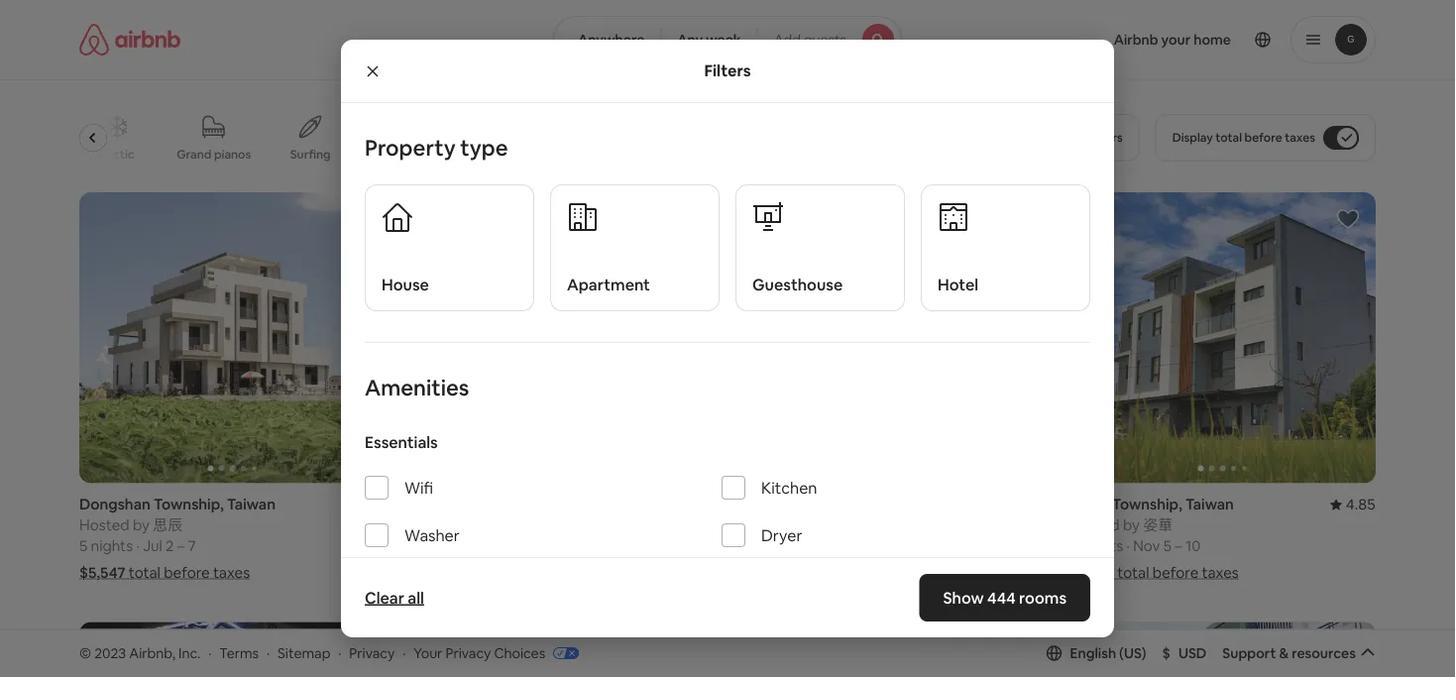 Task type: locate. For each thing, give the bounding box(es) containing it.
rooms
[[1019, 587, 1067, 608]]

2 hosted from the left
[[409, 515, 460, 535]]

1 horizontal spatial before
[[1153, 563, 1199, 582]]

nights for xiulin township, taiwan hosted by 秀蘭 5 nights ·
[[751, 536, 793, 556]]

1 by from the left
[[133, 515, 150, 535]]

4.85
[[1346, 495, 1376, 514]]

瑪格麗特
[[549, 515, 608, 535]]

4 nights from the left
[[1081, 536, 1123, 556]]

taiwan inside ren'ai township, taiwan hosted by margaret 瑪格麗特 5 nights
[[527, 495, 576, 514]]

3 nights from the left
[[751, 536, 793, 556]]

© 2023 airbnb, inc. ·
[[79, 644, 212, 662]]

privacy
[[349, 644, 395, 662], [445, 644, 491, 662]]

nights inside dongshan township, taiwan hosted by 思辰 5 nights · jul 2 – 7 $5,547 total before taxes
[[91, 536, 133, 556]]

0 horizontal spatial privacy
[[349, 644, 395, 662]]

3 hosted from the left
[[739, 515, 790, 535]]

2 nights from the left
[[421, 536, 463, 556]]

total right display
[[1216, 130, 1242, 145]]

privacy left your
[[349, 644, 395, 662]]

nights for dongshan township, taiwan hosted by 思辰 5 nights · jul 2 – 7 $5,547 total before taxes
[[91, 536, 133, 556]]

1 5 from the left
[[79, 536, 87, 556]]

1 horizontal spatial –
[[1175, 536, 1182, 556]]

– for 10
[[1175, 536, 1182, 556]]

3 by from the left
[[793, 515, 810, 535]]

township, up 思辰
[[154, 495, 224, 514]]

1 taiwan from the left
[[227, 495, 276, 514]]

7
[[188, 536, 196, 556]]

house button
[[365, 184, 534, 311]]

guests
[[804, 31, 847, 49]]

any week
[[677, 31, 741, 49]]

0 horizontal spatial –
[[177, 536, 185, 556]]

support
[[1223, 644, 1276, 662]]

思辰
[[153, 515, 183, 535]]

5 down "ren'ai"
[[409, 536, 418, 556]]

privacy right your
[[445, 644, 491, 662]]

–
[[177, 536, 185, 556], [1175, 536, 1182, 556]]

None search field
[[553, 16, 902, 63]]

before
[[1245, 130, 1282, 145], [164, 563, 210, 582], [1153, 563, 1199, 582]]

total inside wujie township, taiwan hosted by 姿華 5 nights · nov 5 – 10 $1,693 total before taxes
[[1117, 563, 1149, 582]]

3 taiwan from the left
[[854, 495, 903, 514]]

2 horizontal spatial taxes
[[1285, 130, 1315, 145]]

add
[[774, 31, 801, 49]]

hosted inside dongshan township, taiwan hosted by 思辰 5 nights · jul 2 – 7 $5,547 total before taxes
[[79, 515, 129, 535]]

5 up map
[[739, 536, 748, 556]]

township, up the margaret
[[454, 495, 524, 514]]

4 township, from the left
[[1112, 495, 1182, 514]]

4 hosted from the left
[[1070, 515, 1120, 535]]

5 up $5,547
[[79, 536, 87, 556]]

hosted down wujie
[[1070, 515, 1120, 535]]

essentials
[[365, 432, 438, 452]]

nights
[[91, 536, 133, 556], [421, 536, 463, 556], [751, 536, 793, 556], [1081, 536, 1123, 556]]

4 by from the left
[[1123, 515, 1140, 535]]

show 444 rooms
[[943, 587, 1067, 608]]

nights down "ren'ai"
[[421, 536, 463, 556]]

1 township, from the left
[[154, 495, 224, 514]]

秀蘭
[[813, 515, 843, 535]]

5
[[79, 536, 87, 556], [409, 536, 418, 556], [739, 536, 748, 556], [1070, 536, 1078, 556], [1163, 536, 1172, 556]]

$ usd
[[1162, 644, 1207, 662]]

1 horizontal spatial show
[[943, 587, 984, 608]]

township, inside dongshan township, taiwan hosted by 思辰 5 nights · jul 2 – 7 $5,547 total before taxes
[[154, 495, 224, 514]]

hosted for wujie
[[1070, 515, 1120, 535]]

total inside display total before taxes button
[[1216, 130, 1242, 145]]

1 vertical spatial show
[[943, 587, 984, 608]]

before right display
[[1245, 130, 1282, 145]]

nights up $5,547
[[91, 536, 133, 556]]

anywhere
[[578, 31, 645, 49]]

5 up $1,693
[[1070, 536, 1078, 556]]

by inside wujie township, taiwan hosted by 姿華 5 nights · nov 5 – 10 $1,693 total before taxes
[[1123, 515, 1140, 535]]

total down nov
[[1117, 563, 1149, 582]]

– left 10
[[1175, 536, 1182, 556]]

township, up 姿華
[[1112, 495, 1182, 514]]

taiwan for dongshan township, taiwan hosted by 思辰 5 nights · jul 2 – 7 $5,547 total before taxes
[[227, 495, 276, 514]]

by
[[133, 515, 150, 535], [463, 515, 480, 535], [793, 515, 810, 535], [1123, 515, 1140, 535]]

amenities
[[365, 373, 469, 401]]

total
[[1216, 130, 1242, 145], [129, 563, 160, 582], [1117, 563, 1149, 582]]

· left jul
[[136, 536, 140, 556]]

4 5 from the left
[[1070, 536, 1078, 556]]

hosted inside ren'ai township, taiwan hosted by margaret 瑪格麗特 5 nights
[[409, 515, 460, 535]]

show
[[682, 557, 717, 575], [943, 587, 984, 608]]

township, inside xiulin township, taiwan hosted by 秀蘭 5 nights ·
[[781, 495, 851, 514]]

before inside dongshan township, taiwan hosted by 思辰 5 nights · jul 2 – 7 $5,547 total before taxes
[[164, 563, 210, 582]]

all
[[408, 587, 424, 608]]

filters
[[704, 60, 751, 81]]

1 horizontal spatial total
[[1117, 563, 1149, 582]]

hosted
[[79, 515, 129, 535], [409, 515, 460, 535], [739, 515, 790, 535], [1070, 515, 1120, 535]]

taiwan
[[227, 495, 276, 514], [527, 495, 576, 514], [854, 495, 903, 514], [1185, 495, 1234, 514]]

2 5 from the left
[[409, 536, 418, 556]]

dryer
[[761, 525, 802, 545]]

2023
[[94, 644, 126, 662]]

5 inside ren'ai township, taiwan hosted by margaret 瑪格麗特 5 nights
[[409, 536, 418, 556]]

by up jul
[[133, 515, 150, 535]]

filters dialog
[[341, 40, 1114, 674]]

3 5 from the left
[[739, 536, 748, 556]]

add to wishlist: chenggong township, taiwan image
[[346, 637, 370, 661]]

2 taiwan from the left
[[527, 495, 576, 514]]

by inside ren'ai township, taiwan hosted by margaret 瑪格麗特 5 nights
[[463, 515, 480, 535]]

terms link
[[219, 644, 259, 662]]

·
[[136, 536, 140, 556], [796, 536, 800, 556], [1126, 536, 1130, 556], [208, 644, 212, 662], [267, 644, 270, 662], [338, 644, 341, 662], [403, 644, 406, 662]]

clear
[[365, 587, 404, 608]]

0 vertical spatial show
[[682, 557, 717, 575]]

by right the washer
[[463, 515, 480, 535]]

· down kitchen
[[796, 536, 800, 556]]

your privacy choices
[[414, 644, 545, 662]]

$5,547
[[79, 563, 125, 582]]

2 horizontal spatial before
[[1245, 130, 1282, 145]]

· right terms
[[267, 644, 270, 662]]

nights inside xiulin township, taiwan hosted by 秀蘭 5 nights ·
[[751, 536, 793, 556]]

support & resources
[[1223, 644, 1356, 662]]

wujie
[[1070, 495, 1109, 514]]

hosted inside wujie township, taiwan hosted by 姿華 5 nights · nov 5 – 10 $1,693 total before taxes
[[1070, 515, 1120, 535]]

5 for dongshan township, taiwan hosted by 思辰 5 nights · jul 2 – 7 $5,547 total before taxes
[[79, 536, 87, 556]]

taiwan inside xiulin township, taiwan hosted by 秀蘭 5 nights ·
[[854, 495, 903, 514]]

property type
[[365, 133, 508, 161]]

2 by from the left
[[463, 515, 480, 535]]

choices
[[494, 644, 545, 662]]

xiulin
[[739, 495, 778, 514]]

1 privacy from the left
[[349, 644, 395, 662]]

hotel
[[938, 274, 978, 294]]

show inside filters dialog
[[943, 587, 984, 608]]

taiwan inside dongshan township, taiwan hosted by 思辰 5 nights · jul 2 – 7 $5,547 total before taxes
[[227, 495, 276, 514]]

your privacy choices link
[[414, 644, 579, 663]]

– left 7
[[177, 536, 185, 556]]

privacy link
[[349, 644, 395, 662]]

0 horizontal spatial before
[[164, 563, 210, 582]]

姿華
[[1143, 515, 1173, 535]]

0 horizontal spatial taxes
[[213, 563, 250, 582]]

add to wishlist: fuxing district, taiwan image
[[1006, 637, 1030, 661]]

taxes
[[1285, 130, 1315, 145], [213, 563, 250, 582], [1202, 563, 1239, 582]]

by up nov
[[1123, 515, 1140, 535]]

usd
[[1179, 644, 1207, 662]]

week
[[706, 31, 741, 49]]

2 – from the left
[[1175, 536, 1182, 556]]

before inside wujie township, taiwan hosted by 姿華 5 nights · nov 5 – 10 $1,693 total before taxes
[[1153, 563, 1199, 582]]

5 for xiulin township, taiwan hosted by 秀蘭 5 nights ·
[[739, 536, 748, 556]]

1 horizontal spatial taxes
[[1202, 563, 1239, 582]]

terms · sitemap · privacy ·
[[219, 644, 406, 662]]

show left 444
[[943, 587, 984, 608]]

total for dongshan township, taiwan hosted by 思辰 5 nights · jul 2 – 7 $5,547 total before taxes
[[129, 563, 160, 582]]

total down jul
[[129, 563, 160, 582]]

show inside button
[[682, 557, 717, 575]]

0 horizontal spatial show
[[682, 557, 717, 575]]

show map
[[682, 557, 750, 575]]

3 township, from the left
[[781, 495, 851, 514]]

map
[[720, 557, 750, 575]]

· left nov
[[1126, 536, 1130, 556]]

apartment
[[567, 274, 650, 294]]

5 inside xiulin township, taiwan hosted by 秀蘭 5 nights ·
[[739, 536, 748, 556]]

– for 7
[[177, 536, 185, 556]]

– inside dongshan township, taiwan hosted by 思辰 5 nights · jul 2 – 7 $5,547 total before taxes
[[177, 536, 185, 556]]

total inside dongshan township, taiwan hosted by 思辰 5 nights · jul 2 – 7 $5,547 total before taxes
[[129, 563, 160, 582]]

type
[[460, 133, 508, 161]]

sitemap
[[278, 644, 330, 662]]

hosted down xiulin
[[739, 515, 790, 535]]

by inside dongshan township, taiwan hosted by 思辰 5 nights · jul 2 – 7 $5,547 total before taxes
[[133, 515, 150, 535]]

nights down xiulin
[[751, 536, 793, 556]]

add to wishlist: magong, taiwan image
[[676, 637, 700, 661]]

– inside wujie township, taiwan hosted by 姿華 5 nights · nov 5 – 10 $1,693 total before taxes
[[1175, 536, 1182, 556]]

township, for 姿華
[[1112, 495, 1182, 514]]

township, inside wujie township, taiwan hosted by 姿華 5 nights · nov 5 – 10 $1,693 total before taxes
[[1112, 495, 1182, 514]]

1 hosted from the left
[[79, 515, 129, 535]]

show for show 444 rooms
[[943, 587, 984, 608]]

township,
[[154, 495, 224, 514], [454, 495, 524, 514], [781, 495, 851, 514], [1112, 495, 1182, 514]]

&
[[1279, 644, 1289, 662]]

show left map
[[682, 557, 717, 575]]

township, for 秀蘭
[[781, 495, 851, 514]]

hosted down "ren'ai"
[[409, 515, 460, 535]]

hosted for ren'ai
[[409, 515, 460, 535]]

5 right nov
[[1163, 536, 1172, 556]]

taiwan inside wujie township, taiwan hosted by 姿華 5 nights · nov 5 – 10 $1,693 total before taxes
[[1185, 495, 1234, 514]]

nights inside wujie township, taiwan hosted by 姿華 5 nights · nov 5 – 10 $1,693 total before taxes
[[1081, 536, 1123, 556]]

township, up 秀蘭
[[781, 495, 851, 514]]

1 – from the left
[[177, 536, 185, 556]]

clear all
[[365, 587, 424, 608]]

taxes inside dongshan township, taiwan hosted by 思辰 5 nights · jul 2 – 7 $5,547 total before taxes
[[213, 563, 250, 582]]

apartment button
[[550, 184, 720, 311]]

nights up $1,693
[[1081, 536, 1123, 556]]

township, for 思辰
[[154, 495, 224, 514]]

2 township, from the left
[[454, 495, 524, 514]]

1 horizontal spatial privacy
[[445, 644, 491, 662]]

0 horizontal spatial total
[[129, 563, 160, 582]]

hosted inside xiulin township, taiwan hosted by 秀蘭 5 nights ·
[[739, 515, 790, 535]]

group
[[79, 99, 1036, 176], [79, 192, 386, 483], [409, 192, 716, 483], [739, 192, 1046, 483], [1070, 192, 1376, 483], [79, 622, 386, 677], [409, 622, 716, 677], [739, 622, 1046, 677], [1070, 622, 1376, 677]]

2 horizontal spatial total
[[1216, 130, 1242, 145]]

1 nights from the left
[[91, 536, 133, 556]]

5 inside dongshan township, taiwan hosted by 思辰 5 nights · jul 2 – 7 $5,547 total before taxes
[[79, 536, 87, 556]]

english
[[1070, 644, 1116, 662]]

by for 姿華
[[1123, 515, 1140, 535]]

before down 10
[[1153, 563, 1199, 582]]

before down 7
[[164, 563, 210, 582]]

by inside xiulin township, taiwan hosted by 秀蘭 5 nights ·
[[793, 515, 810, 535]]

©
[[79, 644, 91, 662]]

4 taiwan from the left
[[1185, 495, 1234, 514]]

by left 秀蘭
[[793, 515, 810, 535]]

township, inside ren'ai township, taiwan hosted by margaret 瑪格麗特 5 nights
[[454, 495, 524, 514]]

hosted down dongshan
[[79, 515, 129, 535]]

terms
[[219, 644, 259, 662]]

taxes inside wujie township, taiwan hosted by 姿華 5 nights · nov 5 – 10 $1,693 total before taxes
[[1202, 563, 1239, 582]]

jul
[[143, 536, 162, 556]]



Task type: vqa. For each thing, say whether or not it's contained in the screenshot.
4.97 ( 304 ) (
no



Task type: describe. For each thing, give the bounding box(es) containing it.
wifi
[[404, 477, 433, 498]]

your
[[414, 644, 442, 662]]

taxes for dongshan township, taiwan hosted by 思辰 5 nights · jul 2 – 7 $5,547 total before taxes
[[213, 563, 250, 582]]

house
[[382, 274, 429, 294]]

hosted for xiulin
[[739, 515, 790, 535]]

wujie township, taiwan hosted by 姿華 5 nights · nov 5 – 10 $1,693 total before taxes
[[1070, 495, 1239, 582]]

10
[[1186, 536, 1201, 556]]

add guests
[[774, 31, 847, 49]]

before for wujie township, taiwan hosted by 姿華 5 nights · nov 5 – 10 $1,693 total before taxes
[[1153, 563, 1199, 582]]

ren'ai township, taiwan hosted by margaret 瑪格麗特 5 nights
[[409, 495, 608, 556]]

· inside wujie township, taiwan hosted by 姿華 5 nights · nov 5 – 10 $1,693 total before taxes
[[1126, 536, 1130, 556]]

add to wishlist: dongshan township, taiwan image
[[346, 207, 370, 231]]

any week button
[[660, 16, 758, 63]]

· inside dongshan township, taiwan hosted by 思辰 5 nights · jul 2 – 7 $5,547 total before taxes
[[136, 536, 140, 556]]

guesthouse button
[[736, 184, 905, 311]]

english (us)
[[1070, 644, 1146, 662]]

ren'ai
[[409, 495, 451, 514]]

minsus
[[466, 147, 505, 162]]

airbnb,
[[129, 644, 175, 662]]

support & resources button
[[1223, 644, 1376, 662]]

profile element
[[926, 0, 1376, 79]]

hotel button
[[921, 184, 1090, 311]]

before inside button
[[1245, 130, 1282, 145]]

any
[[677, 31, 703, 49]]

english (us) button
[[1046, 644, 1146, 662]]

xiulin township, taiwan hosted by 秀蘭 5 nights ·
[[739, 495, 903, 556]]

nights for wujie township, taiwan hosted by 姿華 5 nights · nov 5 – 10 $1,693 total before taxes
[[1081, 536, 1123, 556]]

arctic
[[100, 147, 135, 162]]

by for margaret
[[463, 515, 480, 535]]

2
[[166, 536, 174, 556]]

sitemap link
[[278, 644, 330, 662]]

resources
[[1292, 644, 1356, 662]]

show for show map
[[682, 557, 717, 575]]

5 5 from the left
[[1163, 536, 1172, 556]]

taiwan for ren'ai township, taiwan hosted by margaret 瑪格麗特 5 nights
[[527, 495, 576, 514]]

guesthouse
[[752, 274, 843, 294]]

margaret
[[483, 515, 546, 535]]

by for 秀蘭
[[793, 515, 810, 535]]

washer
[[404, 525, 460, 545]]

property
[[365, 133, 456, 161]]

nov
[[1133, 536, 1160, 556]]

$
[[1162, 644, 1171, 662]]

total for wujie township, taiwan hosted by 姿華 5 nights · nov 5 – 10 $1,693 total before taxes
[[1117, 563, 1149, 582]]

taiwan for xiulin township, taiwan hosted by 秀蘭 5 nights ·
[[854, 495, 903, 514]]

before for dongshan township, taiwan hosted by 思辰 5 nights · jul 2 – 7 $5,547 total before taxes
[[164, 563, 210, 582]]

surfing
[[291, 147, 331, 162]]

dongshan township, taiwan hosted by 思辰 5 nights · jul 2 – 7 $5,547 total before taxes
[[79, 495, 276, 582]]

none search field containing anywhere
[[553, 16, 902, 63]]

display total before taxes button
[[1155, 114, 1376, 162]]

hanoks
[[377, 147, 419, 162]]

kitchen
[[761, 477, 817, 498]]

5 for wujie township, taiwan hosted by 姿華 5 nights · nov 5 – 10 $1,693 total before taxes
[[1070, 536, 1078, 556]]

group containing arctic
[[79, 99, 1036, 176]]

taxes inside button
[[1285, 130, 1315, 145]]

taiwan for wujie township, taiwan hosted by 姿華 5 nights · nov 5 – 10 $1,693 total before taxes
[[1185, 495, 1234, 514]]

dongshan
[[79, 495, 150, 514]]

grand
[[177, 147, 212, 162]]

display
[[1172, 130, 1213, 145]]

anywhere button
[[553, 16, 661, 63]]

township, for margaret
[[454, 495, 524, 514]]

· left your
[[403, 644, 406, 662]]

2 privacy from the left
[[445, 644, 491, 662]]

· left add to wishlist: chenggong township, taiwan icon
[[338, 644, 341, 662]]

show 444 rooms link
[[919, 574, 1090, 622]]

pianos
[[215, 147, 251, 162]]

taxes for wujie township, taiwan hosted by 姿華 5 nights · nov 5 – 10 $1,693 total before taxes
[[1202, 563, 1239, 582]]

add to wishlist: shoufeng township, taiwan image
[[1336, 637, 1360, 661]]

· right inc.
[[208, 644, 212, 662]]

(us)
[[1119, 644, 1146, 662]]

· inside xiulin township, taiwan hosted by 秀蘭 5 nights ·
[[796, 536, 800, 556]]

by for 思辰
[[133, 515, 150, 535]]

grand pianos
[[177, 147, 251, 162]]

show map button
[[662, 542, 793, 589]]

nights inside ren'ai township, taiwan hosted by margaret 瑪格麗特 5 nights
[[421, 536, 463, 556]]

4.85 out of 5 average rating image
[[1330, 495, 1376, 514]]

444
[[987, 587, 1016, 608]]

display total before taxes
[[1172, 130, 1315, 145]]

inc.
[[178, 644, 201, 662]]

clear all button
[[355, 578, 434, 618]]

add guests button
[[757, 16, 902, 63]]

hosted for dongshan
[[79, 515, 129, 535]]

$1,693
[[1070, 563, 1114, 582]]

add to wishlist: wujie township, taiwan image
[[1336, 207, 1360, 231]]



